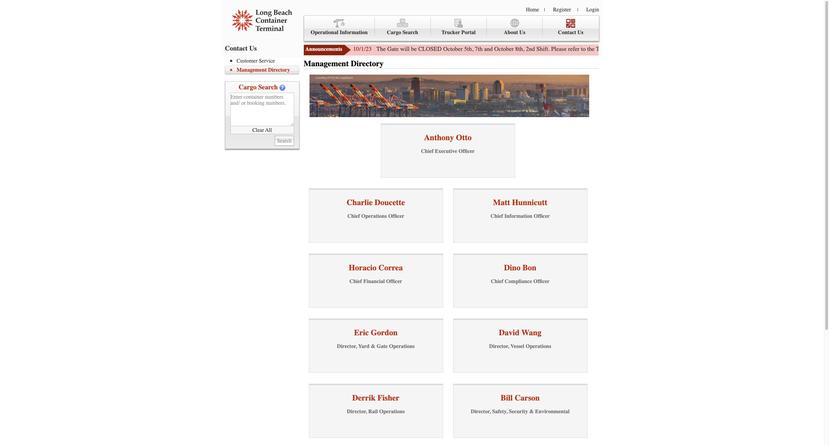 Task type: locate. For each thing, give the bounding box(es) containing it.
1 horizontal spatial |
[[578, 7, 579, 13]]

cargo search down the "management directory" link
[[239, 83, 278, 91]]

officer down the otto
[[459, 148, 475, 154]]

0 horizontal spatial information
[[340, 29, 368, 36]]

officer for dino bon
[[534, 279, 550, 285]]

rail
[[369, 409, 378, 415]]

operations inside derrik fisher 'option'
[[379, 409, 405, 415]]

gate
[[388, 45, 399, 53], [612, 45, 623, 53], [377, 344, 388, 350]]

chief inside the matt hunnicutt option
[[491, 214, 503, 220]]

chief inside dino bon option
[[491, 279, 504, 285]]

1 horizontal spatial cargo
[[387, 29, 401, 36]]

the right to
[[588, 45, 595, 53]]

customer service management directory
[[237, 58, 290, 73]]

1 horizontal spatial search
[[403, 29, 419, 36]]

director, rail operations
[[347, 409, 405, 415]]

search inside menu bar
[[403, 29, 419, 36]]

0 vertical spatial contact
[[558, 29, 577, 36]]

2 horizontal spatial us
[[578, 29, 584, 36]]

matt hunnicutt option
[[453, 189, 588, 243]]

gate down gordon
[[377, 344, 388, 350]]

directory
[[351, 59, 384, 68], [268, 67, 290, 73]]

officer
[[459, 148, 475, 154], [388, 214, 405, 220], [534, 214, 550, 220], [386, 279, 402, 285], [534, 279, 550, 285]]

customer service link
[[230, 58, 299, 64]]

information down matt hunnicutt
[[505, 214, 533, 220]]

1 vertical spatial cargo
[[239, 83, 257, 91]]

Enter container numbers and/ or booking numbers.  text field
[[230, 93, 294, 126]]

directory down 'service' at left
[[268, 67, 290, 73]]

us right about
[[520, 29, 526, 36]]

management down customer
[[237, 67, 267, 73]]

0 horizontal spatial cargo search
[[239, 83, 278, 91]]

and
[[484, 45, 493, 53]]

cargo search up will
[[387, 29, 419, 36]]

1 vertical spatial menu bar
[[225, 57, 302, 75]]

october
[[444, 45, 463, 53], [495, 45, 514, 53]]

october right and
[[495, 45, 514, 53]]

0 horizontal spatial menu bar
[[225, 57, 302, 75]]

operations inside eric gordon option
[[389, 344, 415, 350]]

1 horizontal spatial the
[[730, 45, 737, 53]]

contact up 'refer'
[[558, 29, 577, 36]]

1 horizontal spatial contact
[[558, 29, 577, 36]]

eric gordon option
[[309, 319, 443, 374]]

officer down 'doucette'
[[388, 214, 405, 220]]

chief inside the charlie doucette option
[[348, 214, 360, 220]]

cargo up will
[[387, 29, 401, 36]]

search down the "management directory" link
[[258, 83, 278, 91]]

director, inside bill carson option
[[471, 409, 491, 415]]

trucker portal link
[[431, 17, 487, 36]]

0 horizontal spatial the
[[588, 45, 595, 53]]

please
[[552, 45, 567, 53]]

register
[[553, 7, 571, 13]]

week.
[[738, 45, 753, 53]]

cargo search link
[[375, 17, 431, 36]]

1 horizontal spatial management
[[304, 59, 349, 68]]

closed
[[419, 45, 442, 53]]

director, inside david wang option
[[490, 344, 510, 350]]

0 vertical spatial search
[[403, 29, 419, 36]]

the left the week.
[[730, 45, 737, 53]]

chief for charlie
[[348, 214, 360, 220]]

list box
[[309, 189, 588, 439]]

october left the 5th,
[[444, 45, 463, 53]]

| left login
[[578, 7, 579, 13]]

operations down the fisher
[[379, 409, 405, 415]]

operations inside david wang option
[[526, 344, 552, 350]]

home link
[[526, 7, 539, 13]]

directory inside customer service management directory
[[268, 67, 290, 73]]

portal
[[462, 29, 476, 36]]

bill carson
[[501, 394, 540, 403]]

management inside customer service management directory
[[237, 67, 267, 73]]

management down announcements
[[304, 59, 349, 68]]

director, down derrik
[[347, 409, 367, 415]]

page
[[653, 45, 664, 53]]

director, inside eric gordon option
[[337, 344, 357, 350]]

0 horizontal spatial for
[[666, 45, 673, 53]]

bon
[[523, 263, 537, 273]]

chief financial officer
[[350, 279, 402, 285]]

cargo
[[387, 29, 401, 36], [239, 83, 257, 91]]

matt hunnicutt
[[493, 198, 548, 208]]

the
[[588, 45, 595, 53], [730, 45, 737, 53]]

0 vertical spatial menu bar
[[304, 15, 600, 41]]

1 vertical spatial cargo search
[[239, 83, 278, 91]]

chief down horacio
[[350, 279, 362, 285]]

us up to
[[578, 29, 584, 36]]

1 vertical spatial contact us
[[225, 45, 257, 52]]

charlie doucette option
[[309, 189, 443, 243]]

0 vertical spatial information
[[340, 29, 368, 36]]

the
[[377, 45, 386, 53]]

officer inside dino bon option
[[534, 279, 550, 285]]

about
[[504, 29, 518, 36]]

operations
[[361, 214, 387, 220], [389, 344, 415, 350], [526, 344, 552, 350], [379, 409, 405, 415]]

director, down david
[[490, 344, 510, 350]]

1 horizontal spatial us
[[520, 29, 526, 36]]

charlie
[[347, 198, 373, 208]]

1 vertical spatial search
[[258, 83, 278, 91]]

contact
[[558, 29, 577, 36], [225, 45, 248, 52]]

login
[[587, 7, 600, 13]]

1 | from the left
[[544, 7, 545, 13]]

clear all button
[[230, 126, 294, 134]]

otto
[[456, 133, 472, 142]]

dino
[[504, 263, 521, 273]]

for right the page
[[666, 45, 673, 53]]

information up 10/1/23
[[340, 29, 368, 36]]

information inside the matt hunnicutt option
[[505, 214, 533, 220]]

horacio correa option
[[309, 254, 443, 308]]

chief
[[421, 148, 434, 154], [348, 214, 360, 220], [491, 214, 503, 220], [350, 279, 362, 285], [491, 279, 504, 285]]

1 horizontal spatial october
[[495, 45, 514, 53]]

compliance
[[505, 279, 532, 285]]

executive
[[435, 148, 458, 154]]

web
[[641, 45, 651, 53]]

officer inside horacio correa option
[[386, 279, 402, 285]]

1 horizontal spatial for
[[721, 45, 728, 53]]

None submit
[[275, 136, 294, 146]]

0 vertical spatial contact us
[[558, 29, 584, 36]]

1 horizontal spatial menu bar
[[304, 15, 600, 41]]

officer inside the matt hunnicutt option
[[534, 214, 550, 220]]

officer inside the charlie doucette option
[[388, 214, 405, 220]]

7th
[[475, 45, 483, 53]]

0 horizontal spatial |
[[544, 7, 545, 13]]

chief compliance officer
[[491, 279, 550, 285]]

director, yard & gate operations
[[337, 344, 415, 350]]

horacio correa
[[349, 263, 403, 273]]

cargo down the "management directory" link
[[239, 83, 257, 91]]

clear all
[[253, 127, 272, 133]]

about us
[[504, 29, 526, 36]]

0 horizontal spatial us
[[249, 45, 257, 52]]

1 vertical spatial contact
[[225, 45, 248, 52]]

0 horizontal spatial october
[[444, 45, 463, 53]]

1 vertical spatial information
[[505, 214, 533, 220]]

&
[[371, 344, 376, 350], [530, 409, 534, 415]]

0 horizontal spatial directory
[[268, 67, 290, 73]]

10/1/23
[[353, 45, 372, 53]]

0 horizontal spatial management
[[237, 67, 267, 73]]

information inside menu bar
[[340, 29, 368, 36]]

|
[[544, 7, 545, 13], [578, 7, 579, 13]]

5th,
[[464, 45, 474, 53]]

yard
[[359, 344, 370, 350]]

0 horizontal spatial &
[[371, 344, 376, 350]]

| right home link
[[544, 7, 545, 13]]

1 horizontal spatial directory
[[351, 59, 384, 68]]

us up customer
[[249, 45, 257, 52]]

for
[[666, 45, 673, 53], [721, 45, 728, 53]]

officer for anthony otto
[[459, 148, 475, 154]]

contact us
[[558, 29, 584, 36], [225, 45, 257, 52]]

search up be
[[403, 29, 419, 36]]

director, inside derrik fisher 'option'
[[347, 409, 367, 415]]

director, left yard
[[337, 344, 357, 350]]

1 october from the left
[[444, 45, 463, 53]]

chief left the compliance
[[491, 279, 504, 285]]

eric gordon
[[354, 329, 398, 338]]

vessel
[[511, 344, 525, 350]]

management directory link
[[230, 67, 299, 73]]

1 horizontal spatial information
[[505, 214, 533, 220]]

officer down correa at the bottom
[[386, 279, 402, 285]]

1 horizontal spatial cargo search
[[387, 29, 419, 36]]

operations down 'wang'
[[526, 344, 552, 350]]

cargo search inside menu bar
[[387, 29, 419, 36]]

environmental
[[536, 409, 570, 415]]

truck
[[596, 45, 611, 53]]

chief down the charlie
[[348, 214, 360, 220]]

0 horizontal spatial contact
[[225, 45, 248, 52]]

contact us up 'refer'
[[558, 29, 584, 36]]

menu bar containing operational information
[[304, 15, 600, 41]]

0 horizontal spatial search
[[258, 83, 278, 91]]

directory down 10/1/23
[[351, 59, 384, 68]]

1 vertical spatial &
[[530, 409, 534, 415]]

officer down hunnicutt
[[534, 214, 550, 220]]

director, left safety,
[[471, 409, 491, 415]]

contact us up customer
[[225, 45, 257, 52]]

information
[[340, 29, 368, 36], [505, 214, 533, 220]]

1 horizontal spatial &
[[530, 409, 534, 415]]

operations down charlie doucette
[[361, 214, 387, 220]]

& right yard
[[371, 344, 376, 350]]

for right the details
[[721, 45, 728, 53]]

shift.
[[537, 45, 550, 53]]

0 vertical spatial &
[[371, 344, 376, 350]]

chief for dino
[[491, 279, 504, 285]]

officer down 'bon'
[[534, 279, 550, 285]]

& right security
[[530, 409, 534, 415]]

1 horizontal spatial contact us
[[558, 29, 584, 36]]

0 vertical spatial cargo
[[387, 29, 401, 36]]

contact up customer
[[225, 45, 248, 52]]

0 vertical spatial cargo search
[[387, 29, 419, 36]]

bill carson option
[[453, 384, 588, 439]]

us
[[520, 29, 526, 36], [578, 29, 584, 36], [249, 45, 257, 52]]

cargo search
[[387, 29, 419, 36], [239, 83, 278, 91]]

2 | from the left
[[578, 7, 579, 13]]

menu bar
[[304, 15, 600, 41], [225, 57, 302, 75]]

chief inside horacio correa option
[[350, 279, 362, 285]]

chief down the matt
[[491, 214, 503, 220]]

operations down gordon
[[389, 344, 415, 350]]

operational
[[311, 29, 339, 36]]

management
[[304, 59, 349, 68], [237, 67, 267, 73]]

chief down the anthony
[[421, 148, 434, 154]]



Task type: describe. For each thing, give the bounding box(es) containing it.
0 horizontal spatial contact us
[[225, 45, 257, 52]]

david
[[499, 329, 520, 338]]

menu bar containing customer service
[[225, 57, 302, 75]]

chief for anthony
[[421, 148, 434, 154]]

director, vessel operations
[[490, 344, 552, 350]]

bill
[[501, 394, 513, 403]]

register link
[[553, 7, 571, 13]]

david wang
[[499, 329, 542, 338]]

service
[[259, 58, 275, 64]]

contact us link
[[543, 17, 599, 36]]

will
[[400, 45, 410, 53]]

list box containing charlie doucette
[[309, 189, 588, 439]]

derrik fisher option
[[309, 384, 443, 439]]

0 horizontal spatial cargo
[[239, 83, 257, 91]]

1 the from the left
[[588, 45, 595, 53]]

operational information link
[[304, 17, 375, 36]]

gate right the
[[388, 45, 399, 53]]

dino bon
[[504, 263, 537, 273]]

trucker
[[442, 29, 460, 36]]

eric
[[354, 329, 369, 338]]

chief for horacio
[[350, 279, 362, 285]]

10/1/23 the gate will be closed october 5th, 7th and october 8th, 2nd shift. please refer to the truck gate hours web page for further gate details for the week.
[[353, 45, 753, 53]]

operational information
[[311, 29, 368, 36]]

clear
[[253, 127, 264, 133]]

information for chief
[[505, 214, 533, 220]]

2 for from the left
[[721, 45, 728, 53]]

gate right truck
[[612, 45, 623, 53]]

gate
[[692, 45, 702, 53]]

gordon
[[371, 329, 398, 338]]

dino bon option
[[453, 254, 588, 308]]

be
[[411, 45, 417, 53]]

customer
[[237, 58, 258, 64]]

8th,
[[516, 45, 525, 53]]

officer for horacio correa
[[386, 279, 402, 285]]

horacio
[[349, 263, 377, 273]]

us for contact us link
[[578, 29, 584, 36]]

us for about us link
[[520, 29, 526, 36]]

information for operational
[[340, 29, 368, 36]]

cargo inside menu bar
[[387, 29, 401, 36]]

derrik fisher
[[353, 394, 400, 403]]

login link
[[587, 7, 600, 13]]

contact inside contact us link
[[558, 29, 577, 36]]

1 for from the left
[[666, 45, 673, 53]]

director, for derrik
[[347, 409, 367, 415]]

home
[[526, 7, 539, 13]]

director, safety, security & environmental
[[471, 409, 570, 415]]

charlie doucette
[[347, 198, 405, 208]]

all
[[265, 127, 272, 133]]

& inside bill carson option
[[530, 409, 534, 415]]

& inside eric gordon option
[[371, 344, 376, 350]]

chief operations officer
[[348, 214, 405, 220]]

refer
[[569, 45, 580, 53]]

security
[[509, 409, 528, 415]]

director, for david
[[490, 344, 510, 350]]

derrik
[[353, 394, 376, 403]]

david wang option
[[453, 319, 588, 374]]

director, for eric
[[337, 344, 357, 350]]

officer for charlie doucette
[[388, 214, 405, 220]]

2 october from the left
[[495, 45, 514, 53]]

chief for matt
[[491, 214, 503, 220]]

2 the from the left
[[730, 45, 737, 53]]

to
[[581, 45, 586, 53]]

anthony
[[424, 133, 454, 142]]

management directory
[[304, 59, 384, 68]]

hours
[[625, 45, 640, 53]]

announcements
[[306, 46, 342, 52]]

financial
[[364, 279, 385, 285]]

contact us inside menu bar
[[558, 29, 584, 36]]

2nd
[[526, 45, 535, 53]]

further
[[674, 45, 691, 53]]

trucker portal
[[442, 29, 476, 36]]

about us link
[[487, 17, 543, 36]]

carson
[[515, 394, 540, 403]]

details
[[704, 45, 719, 53]]

correa
[[379, 263, 403, 273]]

director, for bill
[[471, 409, 491, 415]]

chief executive officer
[[421, 148, 475, 154]]

hunnicutt
[[512, 198, 548, 208]]

chief information officer
[[491, 214, 550, 220]]

fisher
[[378, 394, 400, 403]]

gate inside eric gordon option
[[377, 344, 388, 350]]

safety,
[[493, 409, 508, 415]]

anthony otto
[[424, 133, 472, 142]]

matt
[[493, 198, 510, 208]]

doucette
[[375, 198, 405, 208]]

officer for matt hunnicutt
[[534, 214, 550, 220]]

operations inside the charlie doucette option
[[361, 214, 387, 220]]

wang
[[522, 329, 542, 338]]



Task type: vqa. For each thing, say whether or not it's contained in the screenshot.
go to the first page Image
no



